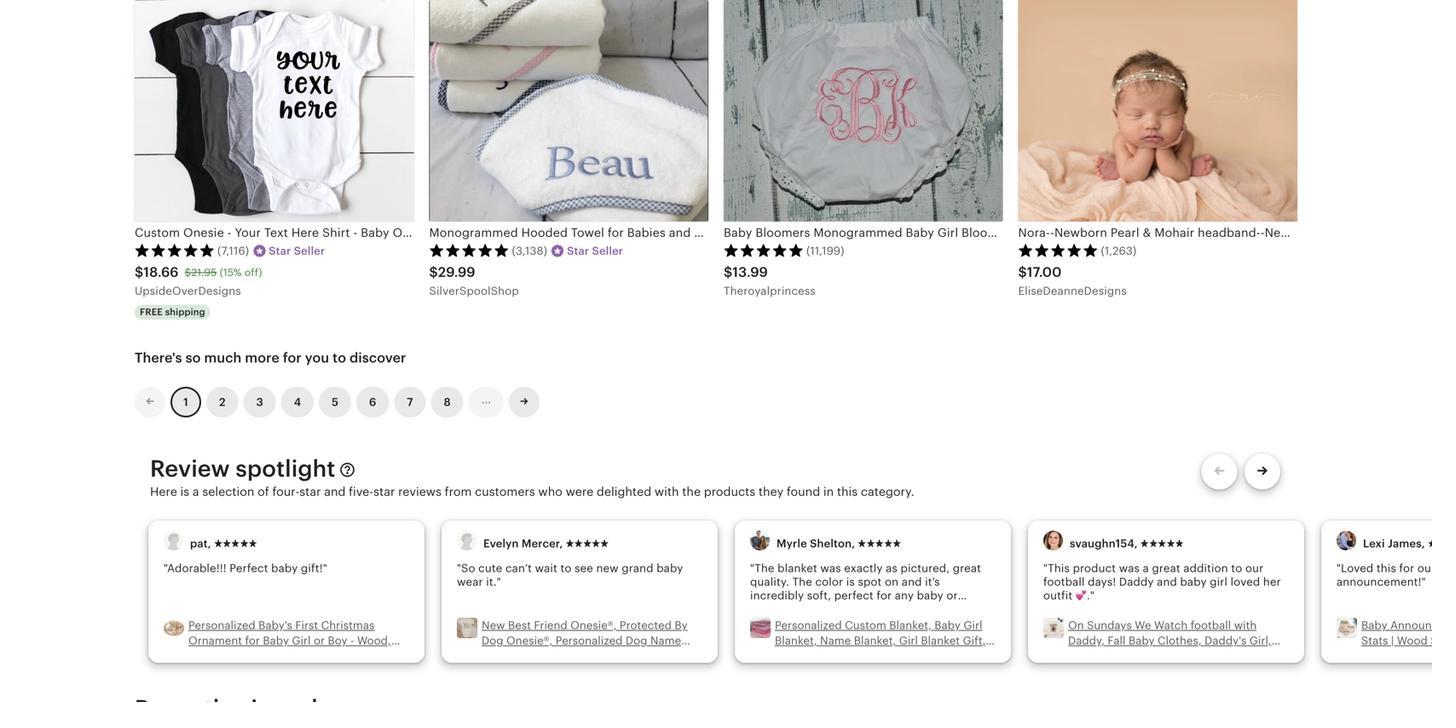 Task type: describe. For each thing, give the bounding box(es) containing it.
blanket
[[778, 562, 818, 575]]

lexi james
[[1364, 538, 1422, 551]]

1 5 out of 5 stars image from the left
[[135, 244, 215, 257]]

baby up blanket
[[935, 620, 961, 632]]

painted
[[276, 651, 316, 663]]

"so
[[457, 562, 476, 575]]

buyer avatar image for pat
[[164, 531, 183, 551]]

toddlers,
[[694, 226, 748, 240]]

and left five-
[[324, 485, 346, 499]]

best
[[508, 620, 531, 632]]

on
[[1069, 620, 1085, 632]]

spotlight
[[236, 456, 336, 482]]

is inside "the blanket was exactly as pictured, great quality. the color is spot on and it's incredibly soft, perfect for any baby or toddler."
[[847, 576, 855, 589]]

great inside "this product was a great addition to our football days! daddy and baby girl loved her outfit 💕."
[[1153, 562, 1181, 575]]

found
[[787, 485, 821, 499]]

and inside "this product was a great addition to our football days! daddy and baby girl loved her outfit 💕."
[[1157, 576, 1178, 589]]

5 out of 5 stars image for 29.99
[[429, 244, 510, 257]]

with inside the on sundays we watch football with daddy, fall baby clothes, daddy's girl, football season, oversized baby romper, football outfit kid
[[1235, 620, 1257, 632]]

buyer avatar image for svaughn154
[[1044, 531, 1064, 551]]

2 star from the left
[[374, 485, 395, 499]]

more
[[245, 351, 280, 366]]

announc
[[1391, 620, 1433, 632]]

exactly
[[845, 562, 883, 575]]

newborn
[[551, 666, 599, 679]]

baby inside personalized baby's first christmas ornament for baby girl or boy - wood, laser cut, hand painted
[[263, 635, 289, 648]]

of
[[258, 485, 269, 499]]

girl,
[[1250, 635, 1272, 648]]

lexi
[[1364, 538, 1386, 551]]

$ for 13.99
[[724, 265, 733, 280]]

monogrammed
[[429, 226, 518, 240]]

discover
[[350, 351, 406, 366]]

"loved
[[1337, 562, 1374, 575]]

for inside "the blanket was exactly as pictured, great quality. the color is spot on and it's incredibly soft, perfect for any baby or toddler."
[[877, 590, 892, 603]]

nora--newborn pearl & mohair headband--newborn tieback--newborn-child tieback--newborn photography prop--newborn headband image
[[1019, 0, 1298, 222]]

or inside "the blanket was exactly as pictured, great quality. the color is spot on and it's incredibly soft, perfect for any baby or toddler."
[[947, 590, 958, 603]]

$ 13.99 theroyalprincess
[[724, 265, 816, 298]]

buyer avatar image for evelyn mercer
[[457, 531, 477, 551]]

our inside "loved this for our
[[1418, 562, 1433, 575]]

we
[[1135, 620, 1152, 632]]

much
[[204, 351, 242, 366]]

13.99
[[733, 265, 768, 280]]

1 horizontal spatial name
[[651, 635, 682, 648]]

in
[[824, 485, 834, 499]]

evelyn
[[484, 538, 519, 551]]

17.00
[[1028, 265, 1062, 280]]

category.
[[861, 485, 915, 499]]

8
[[444, 396, 451, 409]]

0 horizontal spatial name
[[556, 651, 587, 663]]

gift inside the "new best friend onesie®, protected by dog onesie®, personalized dog name onesie®, dog name onesie®, baby shower gift, newborn baby gift"
[[631, 666, 651, 679]]

clothes,
[[1158, 635, 1202, 648]]

0 vertical spatial custom
[[845, 620, 887, 632]]

pat
[[190, 538, 208, 551]]

2 football from the top
[[1069, 666, 1111, 679]]

(3,138)
[[512, 245, 548, 258]]

buyer avatar image for myrle shelton
[[751, 531, 770, 551]]

onesie®, up shower
[[482, 651, 528, 663]]

baby inside "this product was a great addition to our football days! daddy and baby girl loved her outfit 💕."
[[1181, 576, 1207, 589]]

baby inside "the blanket was exactly as pictured, great quality. the color is spot on and it's incredibly soft, perfect for any baby or toddler."
[[917, 590, 944, 603]]

they
[[759, 485, 784, 499]]

baby up (11,199)
[[810, 226, 839, 240]]

2 horizontal spatial dog
[[626, 635, 648, 648]]

incredibly
[[751, 590, 804, 603]]

toddler."
[[751, 603, 797, 616]]

here
[[150, 485, 177, 499]]

0 horizontal spatial this
[[837, 485, 858, 499]]

fall
[[1108, 635, 1126, 648]]

...
[[482, 394, 491, 407]]

blanket
[[921, 635, 960, 648]]

$ up upsideoverdesigns
[[185, 267, 191, 278]]

were
[[566, 485, 594, 499]]

... link
[[469, 387, 504, 418]]

friend
[[534, 620, 568, 632]]

oversized
[[1159, 651, 1212, 663]]

this inside "loved this for our
[[1377, 562, 1397, 575]]

quality.
[[751, 576, 790, 589]]

gift inside personalized custom blanket, baby girl blanket, name blanket, girl blanket gift, baby blanket, kids blanket, custom gift, birthday gift
[[822, 666, 842, 679]]

pictured,
[[901, 562, 950, 575]]

onesie®, up the newborn
[[590, 651, 636, 663]]

elisedeannedesigns
[[1019, 285, 1127, 298]]

upsideoverdesigns
[[135, 285, 241, 298]]

(11,199)
[[807, 245, 845, 258]]

buyer avatar image for lexi james
[[1337, 531, 1357, 551]]

james
[[1389, 538, 1422, 551]]

shelton
[[810, 538, 852, 551]]

0 horizontal spatial a
[[193, 485, 199, 499]]

"this product was a great addition to our football days! daddy and baby girl loved her outfit 💕."
[[1044, 562, 1282, 603]]

baby down protected
[[639, 651, 665, 663]]

reviews
[[398, 485, 442, 499]]

grand
[[622, 562, 654, 575]]

personalized custom blanket, baby girl blanket, name blanket, girl blanket gift, baby blanket, kids blanket, custom gift, birthday gift
[[775, 620, 988, 679]]

as
[[886, 562, 898, 575]]

"loved this for our
[[1337, 562, 1433, 589]]

"this
[[1044, 562, 1070, 575]]

new
[[482, 620, 505, 632]]

shipping
[[165, 307, 205, 318]]

0 horizontal spatial dog
[[482, 635, 504, 648]]

wear
[[457, 576, 483, 589]]

spot
[[858, 576, 882, 589]]

mercer
[[522, 538, 560, 551]]

5 out of 5 stars image for 17.00
[[1019, 244, 1099, 257]]

listing image image for on sundays we watch football with daddy, fall baby clothes, daddy's girl, football season, oversized baby romper, football outfit kid
[[1044, 618, 1064, 639]]

baby down we
[[1129, 635, 1155, 648]]

daddy,
[[1069, 635, 1105, 648]]

shower
[[482, 666, 522, 679]]

season,
[[1114, 651, 1156, 663]]

listing image image for personalized baby's first christmas ornament for baby girl or boy - wood, laser cut, hand painted
[[164, 618, 184, 639]]

wood,
[[357, 635, 391, 648]]

listing image image for baby announc
[[1337, 618, 1358, 639]]

monogrammed hooded towel for babies and toddlers, baby gift, baby shower
[[429, 226, 884, 240]]

for inside personalized baby's first christmas ornament for baby girl or boy - wood, laser cut, hand painted
[[245, 635, 260, 648]]

and inside "the blanket was exactly as pictured, great quality. the color is spot on and it's incredibly soft, perfect for any baby or toddler."
[[902, 576, 922, 589]]

7
[[407, 396, 413, 409]]

free
[[140, 307, 163, 318]]

6
[[369, 396, 376, 409]]

$ for 18.66
[[135, 265, 144, 280]]

onesie®, right friend
[[571, 620, 617, 632]]

gift, inside the "new best friend onesie®, protected by dog onesie®, personalized dog name onesie®, dog name onesie®, baby shower gift, newborn baby gift"
[[525, 666, 548, 679]]

star for (7,116)
[[269, 245, 291, 258]]

five-
[[349, 485, 374, 499]]

-
[[351, 635, 354, 648]]

baby inside baby announc
[[1362, 620, 1388, 632]]

soft,
[[807, 590, 832, 603]]

"so cute can't wait to see new grand baby wear it."
[[457, 562, 684, 589]]

off)
[[245, 267, 262, 278]]

product
[[1073, 562, 1117, 575]]

her
[[1264, 576, 1282, 589]]

2 horizontal spatial girl
[[964, 620, 983, 632]]



Task type: locate. For each thing, give the bounding box(es) containing it.
2 horizontal spatial to
[[1232, 562, 1243, 575]]

5 link
[[319, 387, 351, 418]]

2 horizontal spatial personalized
[[775, 620, 842, 632]]

there's so much more for you to discover
[[135, 351, 406, 366]]

buyer avatar image left lexi
[[1337, 531, 1357, 551]]

3 listing image image from the left
[[751, 618, 771, 639]]

dog down new
[[482, 635, 504, 648]]

1 horizontal spatial girl
[[900, 635, 918, 648]]

football up daddy's
[[1191, 620, 1232, 632]]

a inside "this product was a great addition to our football days! daddy and baby girl loved her outfit 💕."
[[1143, 562, 1150, 575]]

$ up free
[[135, 265, 144, 280]]

dog
[[482, 635, 504, 648], [626, 635, 648, 648], [531, 651, 553, 663]]

custom up kids
[[845, 620, 887, 632]]

name up kids
[[820, 635, 851, 648]]

1 horizontal spatial this
[[1377, 562, 1397, 575]]

star for (3,138)
[[567, 245, 590, 258]]

1 horizontal spatial gift
[[822, 666, 842, 679]]

1 listing image image from the left
[[164, 618, 184, 639]]

personalized up the newborn
[[556, 635, 623, 648]]

review spotlight
[[150, 456, 336, 482]]

was for color
[[821, 562, 842, 575]]

dog down friend
[[531, 651, 553, 663]]

5 out of 5 stars image up the 17.00
[[1019, 244, 1099, 257]]

football inside "this product was a great addition to our football days! daddy and baby girl loved her outfit 💕."
[[1044, 576, 1085, 589]]

with up girl,
[[1235, 620, 1257, 632]]

0 vertical spatial this
[[837, 485, 858, 499]]

1 horizontal spatial football
[[1191, 620, 1232, 632]]

1 vertical spatial with
[[1235, 620, 1257, 632]]

svaughn154
[[1070, 538, 1135, 551]]

you
[[305, 351, 329, 366]]

1 horizontal spatial is
[[847, 576, 855, 589]]

cute
[[479, 562, 503, 575]]

silverspoolshop
[[429, 285, 519, 298]]

baby
[[751, 226, 780, 240], [810, 226, 839, 240], [271, 562, 298, 575], [657, 562, 684, 575], [1181, 576, 1207, 589], [917, 590, 944, 603]]

"adorable!!!  perfect baby gift!"
[[164, 562, 327, 575]]

3 5 out of 5 stars image from the left
[[724, 244, 804, 257]]

by
[[675, 620, 688, 632]]

2 seller from the left
[[592, 245, 624, 258]]

0 horizontal spatial to
[[333, 351, 346, 366]]

first
[[295, 620, 318, 632]]

$ for 29.99
[[429, 265, 438, 280]]

four-
[[272, 485, 300, 499]]

a
[[193, 485, 199, 499], [1143, 562, 1150, 575]]

baby inside "so cute can't wait to see new grand baby wear it."
[[657, 562, 684, 575]]

star
[[269, 245, 291, 258], [567, 245, 590, 258]]

seller down 'towel'
[[592, 245, 624, 258]]

was inside "the blanket was exactly as pictured, great quality. the color is spot on and it's incredibly soft, perfect for any baby or toddler."
[[821, 562, 842, 575]]

for down 'james'
[[1400, 562, 1415, 575]]

shower
[[842, 226, 884, 240]]

seller for (3,138)
[[592, 245, 624, 258]]

baby down it's
[[917, 590, 944, 603]]

0 horizontal spatial star
[[269, 245, 291, 258]]

birthday
[[775, 666, 819, 679]]

1 vertical spatial a
[[1143, 562, 1150, 575]]

name up the newborn
[[556, 651, 587, 663]]

gift,
[[963, 635, 986, 648], [965, 651, 988, 663], [525, 666, 548, 679]]

1 gift from the left
[[631, 666, 651, 679]]

$ 17.00 elisedeannedesigns
[[1019, 265, 1127, 298]]

baby left gift,
[[751, 226, 780, 240]]

listing image image for personalized custom blanket, baby girl blanket, name blanket, girl blanket gift, baby blanket, kids blanket, custom gift, birthday gift
[[751, 618, 771, 639]]

listing image image for new best friend onesie®, protected by dog onesie®, personalized dog name onesie®, dog name onesie®, baby shower gift, newborn baby gift
[[457, 618, 478, 639]]

1 horizontal spatial star
[[374, 485, 395, 499]]

star seller for (7,116)
[[269, 245, 325, 258]]

star seller down 'towel'
[[567, 245, 624, 258]]

0 vertical spatial a
[[193, 485, 199, 499]]

1 vertical spatial gift,
[[965, 651, 988, 663]]

sundays
[[1087, 620, 1132, 632]]

2 vertical spatial gift,
[[525, 666, 548, 679]]

$ 29.99 silverspoolshop
[[429, 265, 519, 298]]

for down on
[[877, 590, 892, 603]]

girl inside personalized baby's first christmas ornament for baby girl or boy - wood, laser cut, hand painted
[[292, 635, 311, 648]]

1 link
[[171, 387, 201, 418]]

0 horizontal spatial great
[[953, 562, 982, 575]]

baby announc
[[1362, 620, 1433, 679]]

5 listing image image from the left
[[1337, 618, 1358, 639]]

gift right birthday
[[822, 666, 842, 679]]

star seller right "(7,116)"
[[269, 245, 325, 258]]

0 vertical spatial football
[[1069, 651, 1111, 663]]

2 gift from the left
[[822, 666, 842, 679]]

1 horizontal spatial great
[[1153, 562, 1181, 575]]

5 out of 5 stars image up 18.66
[[135, 244, 215, 257]]

$ inside $ 29.99 silverspoolshop
[[429, 265, 438, 280]]

great inside "the blanket was exactly as pictured, great quality. the color is spot on and it's incredibly soft, perfect for any baby or toddler."
[[953, 562, 982, 575]]

babies
[[628, 226, 666, 240]]

1 horizontal spatial a
[[1143, 562, 1150, 575]]

to inside "so cute can't wait to see new grand baby wear it."
[[561, 562, 572, 575]]

great up daddy
[[1153, 562, 1181, 575]]

1 horizontal spatial our
[[1418, 562, 1433, 575]]

1 horizontal spatial was
[[1120, 562, 1140, 575]]

3
[[256, 396, 263, 409]]

baby left gift!"
[[271, 562, 298, 575]]

was up color
[[821, 562, 842, 575]]

$ inside $ 13.99 theroyalprincess
[[724, 265, 733, 280]]

$ up silverspoolshop
[[429, 265, 438, 280]]

listing image image left baby announc
[[1337, 618, 1358, 639]]

wait
[[535, 562, 558, 575]]

football up "outfit"
[[1044, 576, 1085, 589]]

seller right "(7,116)"
[[294, 245, 325, 258]]

gift!"
[[301, 562, 327, 575]]

2 star from the left
[[567, 245, 590, 258]]

$ inside $ 17.00 elisedeannedesigns
[[1019, 265, 1028, 280]]

baby bloomers monogrammed baby girl bloomer, quick ship,  diaper cover with monogram, newborn bloomers, personalized baby bloomers image
[[724, 0, 1003, 222]]

our inside "this product was a great addition to our football days! daddy and baby girl loved her outfit 💕."
[[1246, 562, 1264, 575]]

baby up birthday
[[775, 651, 801, 663]]

personalized for for
[[188, 620, 256, 632]]

listing image image
[[164, 618, 184, 639], [457, 618, 478, 639], [751, 618, 771, 639], [1044, 618, 1064, 639], [1337, 618, 1358, 639]]

football inside the on sundays we watch football with daddy, fall baby clothes, daddy's girl, football season, oversized baby romper, football outfit kid
[[1191, 620, 1232, 632]]

outfit
[[1114, 666, 1145, 679]]

myrle shelton
[[777, 538, 852, 551]]

0 horizontal spatial was
[[821, 562, 842, 575]]

0 horizontal spatial personalized
[[188, 620, 256, 632]]

on
[[885, 576, 899, 589]]

1 vertical spatial football
[[1191, 620, 1232, 632]]

0 horizontal spatial girl
[[292, 635, 311, 648]]

0 horizontal spatial with
[[655, 485, 679, 499]]

products
[[704, 485, 756, 499]]

loved
[[1231, 576, 1261, 589]]

custom onesie - your text here shirt - baby onesies custom - coming home outfit -  create your own - baby shower gift - custom body suit image
[[135, 0, 414, 222]]

4
[[294, 396, 301, 409]]

4 listing image image from the left
[[1044, 618, 1064, 639]]

1 vertical spatial is
[[847, 576, 855, 589]]

1 football from the top
[[1069, 651, 1111, 663]]

2 our from the left
[[1418, 562, 1433, 575]]

0 horizontal spatial or
[[314, 635, 325, 648]]

for left you on the left of page
[[283, 351, 302, 366]]

listing image image left the ornament
[[164, 618, 184, 639]]

to for there's so much more for you to discover
[[333, 351, 346, 366]]

kid
[[1148, 666, 1165, 679]]

new best friend onesie®, protected by dog onesie®, personalized dog name onesie®, dog name onesie®, baby shower gift, newborn baby gift
[[482, 620, 688, 679]]

is
[[180, 485, 189, 499], [847, 576, 855, 589]]

gift,
[[783, 226, 807, 240]]

0 vertical spatial or
[[947, 590, 958, 603]]

1 star seller from the left
[[269, 245, 325, 258]]

$ for 17.00
[[1019, 265, 1028, 280]]

star down 'spotlight'
[[300, 485, 321, 499]]

buyer avatar image up "this on the bottom of the page
[[1044, 531, 1064, 551]]

2 great from the left
[[1153, 562, 1181, 575]]

for up hand at the left bottom of page
[[245, 635, 260, 648]]

is up perfect
[[847, 576, 855, 589]]

0 vertical spatial gift,
[[963, 635, 986, 648]]

name inside personalized custom blanket, baby girl blanket, name blanket, girl blanket gift, baby blanket, kids blanket, custom gift, birthday gift
[[820, 635, 851, 648]]

evelyn mercer
[[484, 538, 560, 551]]

5 out of 5 stars image for 13.99
[[724, 244, 804, 257]]

to up loved
[[1232, 562, 1243, 575]]

1 horizontal spatial custom
[[920, 651, 962, 663]]

football
[[1069, 651, 1111, 663], [1069, 666, 1111, 679]]

18.66
[[144, 265, 179, 280]]

gift down protected
[[631, 666, 651, 679]]

6 link
[[356, 387, 389, 418]]

0 horizontal spatial star seller
[[269, 245, 325, 258]]

0 horizontal spatial football
[[1044, 576, 1085, 589]]

for
[[608, 226, 624, 240], [283, 351, 302, 366], [1400, 562, 1415, 575], [877, 590, 892, 603], [245, 635, 260, 648]]

name
[[651, 635, 682, 648], [820, 635, 851, 648], [556, 651, 587, 663]]

for inside "loved this for our
[[1400, 562, 1415, 575]]

hooded
[[522, 226, 568, 240]]

0 vertical spatial is
[[180, 485, 189, 499]]

1 horizontal spatial or
[[947, 590, 958, 603]]

this down 'lexi james'
[[1377, 562, 1397, 575]]

listing image image down toddler." at the bottom of page
[[751, 618, 771, 639]]

1
[[184, 396, 188, 409]]

1 vertical spatial football
[[1069, 666, 1111, 679]]

listing image image left on on the bottom of the page
[[1044, 618, 1064, 639]]

personalized inside personalized custom blanket, baby girl blanket, name blanket, girl blanket gift, baby blanket, kids blanket, custom gift, birthday gift
[[775, 620, 842, 632]]

personalized inside the "new best friend onesie®, protected by dog onesie®, personalized dog name onesie®, dog name onesie®, baby shower gift, newborn baby gift"
[[556, 635, 623, 648]]

1 vertical spatial this
[[1377, 562, 1397, 575]]

2 5 out of 5 stars image from the left
[[429, 244, 510, 257]]

1 horizontal spatial to
[[561, 562, 572, 575]]

a up daddy
[[1143, 562, 1150, 575]]

to left see
[[561, 562, 572, 575]]

1 horizontal spatial seller
[[592, 245, 624, 258]]

baby right the newborn
[[602, 666, 628, 679]]

a down review
[[193, 485, 199, 499]]

2
[[219, 396, 226, 409]]

and up any
[[902, 576, 922, 589]]

it."
[[486, 576, 501, 589]]

can't
[[506, 562, 532, 575]]

1 great from the left
[[953, 562, 982, 575]]

1 horizontal spatial personalized
[[556, 635, 623, 648]]

baby down daddy's
[[1215, 651, 1241, 663]]

was inside "this product was a great addition to our football days! daddy and baby girl loved her outfit 💕."
[[1120, 562, 1140, 575]]

buyer avatar image up "the in the right bottom of the page
[[751, 531, 770, 551]]

4 5 out of 5 stars image from the left
[[1019, 244, 1099, 257]]

and right "babies"
[[669, 226, 691, 240]]

onesie®, down best
[[507, 635, 553, 648]]

1 horizontal spatial dog
[[531, 651, 553, 663]]

29.99
[[438, 265, 476, 280]]

2 buyer avatar image from the left
[[457, 531, 477, 551]]

to inside "this product was a great addition to our football days! daddy and baby girl loved her outfit 💕."
[[1232, 562, 1243, 575]]

star
[[300, 485, 321, 499], [374, 485, 395, 499]]

5 buyer avatar image from the left
[[1337, 531, 1357, 551]]

buyer avatar image left pat
[[164, 531, 183, 551]]

0 horizontal spatial seller
[[294, 245, 325, 258]]

1 was from the left
[[821, 562, 842, 575]]

0 horizontal spatial custom
[[845, 620, 887, 632]]

this
[[837, 485, 858, 499], [1377, 562, 1397, 575]]

personalized down soft,
[[775, 620, 842, 632]]

seller for (7,116)
[[294, 245, 325, 258]]

watch
[[1155, 620, 1188, 632]]

0 vertical spatial football
[[1044, 576, 1085, 589]]

0 horizontal spatial our
[[1246, 562, 1264, 575]]

laser
[[188, 651, 217, 663]]

personalized for blanket,
[[775, 620, 842, 632]]

0 horizontal spatial gift
[[631, 666, 651, 679]]

protected
[[620, 620, 672, 632]]

ornament
[[188, 635, 242, 648]]

1 horizontal spatial star
[[567, 245, 590, 258]]

star left "reviews"
[[374, 485, 395, 499]]

dog down protected
[[626, 635, 648, 648]]

1 our from the left
[[1246, 562, 1264, 575]]

listing image image left new
[[457, 618, 478, 639]]

daddy
[[1120, 576, 1154, 589]]

name down "by"
[[651, 635, 682, 648]]

or inside personalized baby's first christmas ornament for baby girl or boy - wood, laser cut, hand painted
[[314, 635, 325, 648]]

great
[[953, 562, 982, 575], [1153, 562, 1181, 575]]

7 link
[[394, 387, 426, 418]]

our up loved
[[1246, 562, 1264, 575]]

addition
[[1184, 562, 1229, 575]]

3 buyer avatar image from the left
[[751, 531, 770, 551]]

monogrammed hooded towel for babies and toddlers, baby gift, baby shower image
[[429, 0, 709, 222]]

star seller for (3,138)
[[567, 245, 624, 258]]

$ 18.66 $ 21.95 (15% off) upsideoverdesigns
[[135, 265, 262, 298]]

5 out of 5 stars image
[[135, 244, 215, 257], [429, 244, 510, 257], [724, 244, 804, 257], [1019, 244, 1099, 257]]

or left boy
[[314, 635, 325, 648]]

baby down baby's on the left bottom
[[263, 635, 289, 648]]

so
[[186, 351, 201, 366]]

free shipping
[[140, 307, 205, 318]]

(1,263)
[[1101, 245, 1137, 258]]

1 horizontal spatial star seller
[[567, 245, 624, 258]]

see
[[575, 562, 594, 575]]

this right the in
[[837, 485, 858, 499]]

4 buyer avatar image from the left
[[1044, 531, 1064, 551]]

"the blanket was exactly as pictured, great quality. the color is spot on and it's incredibly soft, perfect for any baby or toddler."
[[751, 562, 982, 616]]

is right here
[[180, 485, 189, 499]]

1 buyer avatar image from the left
[[164, 531, 183, 551]]

to right you on the left of page
[[333, 351, 346, 366]]

great right pictured, on the right of the page
[[953, 562, 982, 575]]

1 vertical spatial or
[[314, 635, 325, 648]]

star right "(7,116)"
[[269, 245, 291, 258]]

girl
[[964, 620, 983, 632], [292, 635, 311, 648], [900, 635, 918, 648]]

0 horizontal spatial is
[[180, 485, 189, 499]]

color
[[816, 576, 844, 589]]

the
[[683, 485, 701, 499]]

1 vertical spatial custom
[[920, 651, 962, 663]]

2 link
[[206, 387, 238, 418]]

$ down toddlers,
[[724, 265, 733, 280]]

1 horizontal spatial with
[[1235, 620, 1257, 632]]

with left the
[[655, 485, 679, 499]]

was for days!
[[1120, 562, 1140, 575]]

2 star seller from the left
[[567, 245, 624, 258]]

was up daddy
[[1120, 562, 1140, 575]]

1 seller from the left
[[294, 245, 325, 258]]

5 out of 5 stars image up 13.99 at the top of the page
[[724, 244, 804, 257]]

christmas
[[321, 620, 375, 632]]

5 out of 5 stars image down monogrammed
[[429, 244, 510, 257]]

2 listing image image from the left
[[457, 618, 478, 639]]

review
[[150, 456, 230, 482]]

baby right grand on the bottom left
[[657, 562, 684, 575]]

our down 'james'
[[1418, 562, 1433, 575]]

personalized inside personalized baby's first christmas ornament for baby girl or boy - wood, laser cut, hand painted
[[188, 620, 256, 632]]

0 vertical spatial with
[[655, 485, 679, 499]]

for right 'towel'
[[608, 226, 624, 240]]

custom down blanket
[[920, 651, 962, 663]]

perfect
[[230, 562, 268, 575]]

1 star from the left
[[269, 245, 291, 258]]

21.95
[[191, 267, 217, 278]]

buyer avatar image up "so
[[457, 531, 477, 551]]

2 horizontal spatial name
[[820, 635, 851, 648]]

to for "this product was a great addition to our football days! daddy and baby girl loved her outfit 💕."
[[1232, 562, 1243, 575]]

daddy's
[[1205, 635, 1247, 648]]

star down 'towel'
[[567, 245, 590, 258]]

baby left announc on the right bottom of the page
[[1362, 620, 1388, 632]]

buyer avatar image
[[164, 531, 183, 551], [457, 531, 477, 551], [751, 531, 770, 551], [1044, 531, 1064, 551], [1337, 531, 1357, 551]]

gift
[[631, 666, 651, 679], [822, 666, 842, 679]]

$ up elisedeannedesigns
[[1019, 265, 1028, 280]]

personalized up the ornament
[[188, 620, 256, 632]]

or down pictured, on the right of the page
[[947, 590, 958, 603]]

0 horizontal spatial star
[[300, 485, 321, 499]]

(15%
[[220, 267, 242, 278]]

2 was from the left
[[1120, 562, 1140, 575]]

and right daddy
[[1157, 576, 1178, 589]]

1 star from the left
[[300, 485, 321, 499]]

baby down addition
[[1181, 576, 1207, 589]]



Task type: vqa. For each thing, say whether or not it's contained in the screenshot.
the ASCENDANT Ltd image
no



